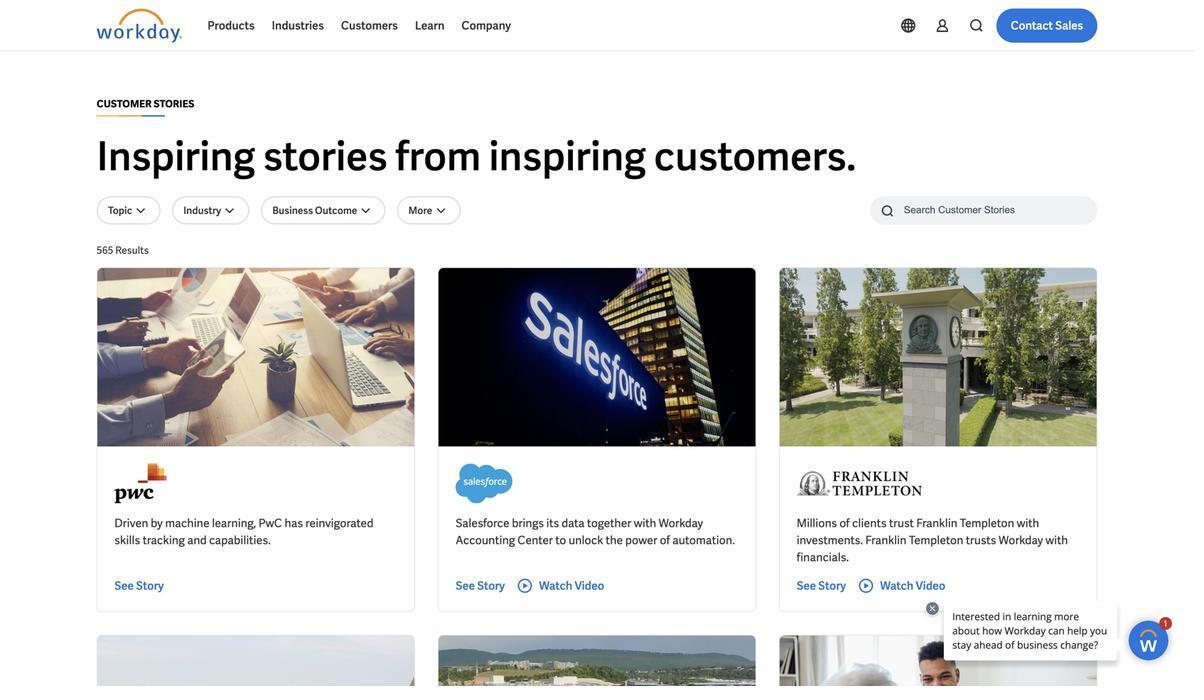 Task type: vqa. For each thing, say whether or not it's contained in the screenshot.
the rightmost a
no



Task type: locate. For each thing, give the bounding box(es) containing it.
watch down to
[[539, 579, 573, 593]]

1 watch from the left
[[539, 579, 573, 593]]

watch down millions of clients trust franklin templeton with investments. franklin templeton trusts workday with financials.
[[881, 579, 914, 593]]

power
[[626, 533, 658, 548]]

1 horizontal spatial see
[[456, 579, 475, 593]]

driven by machine learning, pwc has reinvigorated skills tracking and capabilities.
[[115, 516, 374, 548]]

templeton up the trusts
[[960, 516, 1015, 531]]

see down the accounting
[[456, 579, 475, 593]]

of
[[840, 516, 850, 531], [660, 533, 670, 548]]

video
[[575, 579, 605, 593], [916, 579, 946, 593]]

1 horizontal spatial see story
[[456, 579, 505, 593]]

0 horizontal spatial franklin
[[866, 533, 907, 548]]

see down "skills"
[[115, 579, 134, 593]]

0 horizontal spatial story
[[136, 579, 164, 593]]

see story link down financials.
[[797, 577, 847, 595]]

customer
[[97, 97, 152, 110]]

3 see story link from the left
[[797, 577, 847, 595]]

industry button
[[172, 196, 250, 225]]

sales
[[1056, 18, 1084, 33]]

workday up automation.
[[659, 516, 704, 531]]

see story down financials.
[[797, 579, 847, 593]]

salesforce.com image
[[456, 464, 513, 504]]

1 horizontal spatial workday
[[999, 533, 1044, 548]]

2 horizontal spatial story
[[819, 579, 847, 593]]

0 horizontal spatial of
[[660, 533, 670, 548]]

of right power
[[660, 533, 670, 548]]

0 horizontal spatial see story link
[[115, 577, 164, 595]]

pricewaterhousecoopers global licensing services corporation (pwc) image
[[115, 464, 167, 504]]

video down the unlock on the bottom of the page
[[575, 579, 605, 593]]

2 horizontal spatial see
[[797, 579, 817, 593]]

1 vertical spatial of
[[660, 533, 670, 548]]

1 horizontal spatial of
[[840, 516, 850, 531]]

0 horizontal spatial see story
[[115, 579, 164, 593]]

of inside millions of clients trust franklin templeton with investments. franklin templeton trusts workday with financials.
[[840, 516, 850, 531]]

0 horizontal spatial watch video link
[[517, 577, 605, 595]]

0 horizontal spatial video
[[575, 579, 605, 593]]

story
[[136, 579, 164, 593], [477, 579, 505, 593], [819, 579, 847, 593]]

0 horizontal spatial see
[[115, 579, 134, 593]]

story down financials.
[[819, 579, 847, 593]]

2 horizontal spatial see story
[[797, 579, 847, 593]]

millions
[[797, 516, 838, 531]]

see story
[[115, 579, 164, 593], [456, 579, 505, 593], [797, 579, 847, 593]]

story down the accounting
[[477, 579, 505, 593]]

1 horizontal spatial watch video link
[[858, 577, 946, 595]]

see down financials.
[[797, 579, 817, 593]]

franklin down trust
[[866, 533, 907, 548]]

see story link down "skills"
[[115, 577, 164, 595]]

from
[[396, 131, 481, 182]]

1 vertical spatial franklin
[[866, 533, 907, 548]]

2 watch video from the left
[[881, 579, 946, 593]]

2 see story link from the left
[[456, 577, 505, 595]]

industries button
[[263, 9, 333, 43]]

workday right the trusts
[[999, 533, 1044, 548]]

video for to
[[575, 579, 605, 593]]

watch video link for center
[[517, 577, 605, 595]]

0 vertical spatial workday
[[659, 516, 704, 531]]

1 vertical spatial workday
[[999, 533, 1044, 548]]

watch video link down millions of clients trust franklin templeton with investments. franklin templeton trusts workday with financials.
[[858, 577, 946, 595]]

see
[[115, 579, 134, 593], [456, 579, 475, 593], [797, 579, 817, 593]]

its
[[547, 516, 559, 531]]

1 horizontal spatial watch
[[881, 579, 914, 593]]

watch
[[539, 579, 573, 593], [881, 579, 914, 593]]

of inside the salesforce brings its data together with workday accounting center to unlock the power of automation.
[[660, 533, 670, 548]]

of up investments.
[[840, 516, 850, 531]]

1 horizontal spatial video
[[916, 579, 946, 593]]

watch video for to
[[539, 579, 605, 593]]

more
[[409, 204, 433, 217]]

learn button
[[407, 9, 453, 43]]

watch video link down to
[[517, 577, 605, 595]]

1 watch video from the left
[[539, 579, 605, 593]]

watch video link
[[517, 577, 605, 595], [858, 577, 946, 595]]

1 watch video link from the left
[[517, 577, 605, 595]]

by
[[151, 516, 163, 531]]

0 horizontal spatial workday
[[659, 516, 704, 531]]

2 watch from the left
[[881, 579, 914, 593]]

results
[[115, 244, 149, 257]]

inspiring stories from inspiring customers.
[[97, 131, 857, 182]]

topic
[[108, 204, 132, 217]]

see story link down the accounting
[[456, 577, 505, 595]]

1 horizontal spatial franklin
[[917, 516, 958, 531]]

watch video down millions of clients trust franklin templeton with investments. franklin templeton trusts workday with financials.
[[881, 579, 946, 593]]

2 see story from the left
[[456, 579, 505, 593]]

3 story from the left
[[819, 579, 847, 593]]

see story link
[[115, 577, 164, 595], [456, 577, 505, 595], [797, 577, 847, 595]]

with
[[634, 516, 657, 531], [1017, 516, 1040, 531], [1046, 533, 1069, 548]]

Search Customer Stories text field
[[896, 198, 1070, 223]]

workday
[[659, 516, 704, 531], [999, 533, 1044, 548]]

workday inside millions of clients trust franklin templeton with investments. franklin templeton trusts workday with financials.
[[999, 533, 1044, 548]]

story down "tracking"
[[136, 579, 164, 593]]

pwc
[[259, 516, 282, 531]]

see story down the accounting
[[456, 579, 505, 593]]

franklin right trust
[[917, 516, 958, 531]]

2 see from the left
[[456, 579, 475, 593]]

0 horizontal spatial watch
[[539, 579, 573, 593]]

0 horizontal spatial watch video
[[539, 579, 605, 593]]

to
[[556, 533, 566, 548]]

learn
[[415, 18, 445, 33]]

1 story from the left
[[136, 579, 164, 593]]

watch video down to
[[539, 579, 605, 593]]

1 horizontal spatial watch video
[[881, 579, 946, 593]]

see for salesforce brings its data together with workday accounting center to unlock the power of automation.
[[456, 579, 475, 593]]

center
[[518, 533, 553, 548]]

2 story from the left
[[477, 579, 505, 593]]

watch video for templeton
[[881, 579, 946, 593]]

business
[[273, 204, 313, 217]]

0 vertical spatial of
[[840, 516, 850, 531]]

topic button
[[97, 196, 161, 225]]

the
[[606, 533, 623, 548]]

workday inside the salesforce brings its data together with workday accounting center to unlock the power of automation.
[[659, 516, 704, 531]]

franklin
[[917, 516, 958, 531], [866, 533, 907, 548]]

3 see story from the left
[[797, 579, 847, 593]]

salesforce
[[456, 516, 510, 531]]

2 video from the left
[[916, 579, 946, 593]]

templeton
[[960, 516, 1015, 531], [910, 533, 964, 548]]

franklin templeton companies, llc image
[[797, 464, 922, 504]]

3 see from the left
[[797, 579, 817, 593]]

customer stories
[[97, 97, 194, 110]]

business outcome
[[273, 204, 357, 217]]

565
[[97, 244, 113, 257]]

0 vertical spatial franklin
[[917, 516, 958, 531]]

2 horizontal spatial see story link
[[797, 577, 847, 595]]

see story link for salesforce brings its data together with workday accounting center to unlock the power of automation.
[[456, 577, 505, 595]]

and
[[187, 533, 207, 548]]

stories
[[154, 97, 194, 110]]

industries
[[272, 18, 324, 33]]

company button
[[453, 9, 520, 43]]

customers.
[[654, 131, 857, 182]]

0 horizontal spatial with
[[634, 516, 657, 531]]

video down millions of clients trust franklin templeton with investments. franklin templeton trusts workday with financials.
[[916, 579, 946, 593]]

investments.
[[797, 533, 864, 548]]

1 horizontal spatial with
[[1017, 516, 1040, 531]]

templeton down trust
[[910, 533, 964, 548]]

watch video
[[539, 579, 605, 593], [881, 579, 946, 593]]

1 horizontal spatial story
[[477, 579, 505, 593]]

1 horizontal spatial see story link
[[456, 577, 505, 595]]

1 video from the left
[[575, 579, 605, 593]]

contact
[[1011, 18, 1054, 33]]

see story down "skills"
[[115, 579, 164, 593]]

2 watch video link from the left
[[858, 577, 946, 595]]



Task type: describe. For each thing, give the bounding box(es) containing it.
see story for millions of clients trust franklin templeton with investments. franklin templeton trusts workday with financials.
[[797, 579, 847, 593]]

products
[[208, 18, 255, 33]]

machine
[[165, 516, 210, 531]]

story for salesforce brings its data together with workday accounting center to unlock the power of automation.
[[477, 579, 505, 593]]

industry
[[184, 204, 221, 217]]

with inside the salesforce brings its data together with workday accounting center to unlock the power of automation.
[[634, 516, 657, 531]]

2 horizontal spatial with
[[1046, 533, 1069, 548]]

more button
[[397, 196, 461, 225]]

video for templeton
[[916, 579, 946, 593]]

customers button
[[333, 9, 407, 43]]

customers
[[341, 18, 398, 33]]

1 vertical spatial templeton
[[910, 533, 964, 548]]

trusts
[[966, 533, 997, 548]]

skills
[[115, 533, 140, 548]]

inspiring
[[97, 131, 255, 182]]

capabilities.
[[209, 533, 271, 548]]

watch for center
[[539, 579, 573, 593]]

tracking
[[143, 533, 185, 548]]

see story link for millions of clients trust franklin templeton with investments. franklin templeton trusts workday with financials.
[[797, 577, 847, 595]]

contact sales link
[[997, 9, 1098, 43]]

1 see story from the left
[[115, 579, 164, 593]]

go to the homepage image
[[97, 9, 182, 43]]

trust
[[890, 516, 914, 531]]

outcome
[[315, 204, 357, 217]]

565 results
[[97, 244, 149, 257]]

story for millions of clients trust franklin templeton with investments. franklin templeton trusts workday with financials.
[[819, 579, 847, 593]]

business outcome button
[[261, 196, 386, 225]]

clients
[[853, 516, 887, 531]]

see for millions of clients trust franklin templeton with investments. franklin templeton trusts workday with financials.
[[797, 579, 817, 593]]

has
[[285, 516, 303, 531]]

financials.
[[797, 550, 849, 565]]

brings
[[512, 516, 544, 531]]

watch for franklin
[[881, 579, 914, 593]]

watch video link for franklin
[[858, 577, 946, 595]]

driven
[[115, 516, 148, 531]]

accounting
[[456, 533, 515, 548]]

contact sales
[[1011, 18, 1084, 33]]

inspiring
[[489, 131, 646, 182]]

learning,
[[212, 516, 256, 531]]

1 see from the left
[[115, 579, 134, 593]]

1 see story link from the left
[[115, 577, 164, 595]]

millions of clients trust franklin templeton with investments. franklin templeton trusts workday with financials.
[[797, 516, 1069, 565]]

data
[[562, 516, 585, 531]]

reinvigorated
[[306, 516, 374, 531]]

company
[[462, 18, 511, 33]]

0 vertical spatial templeton
[[960, 516, 1015, 531]]

stories
[[263, 131, 388, 182]]

products button
[[199, 9, 263, 43]]

see story for salesforce brings its data together with workday accounting center to unlock the power of automation.
[[456, 579, 505, 593]]

together
[[587, 516, 632, 531]]

unlock
[[569, 533, 604, 548]]

salesforce brings its data together with workday accounting center to unlock the power of automation.
[[456, 516, 735, 548]]

automation.
[[673, 533, 735, 548]]



